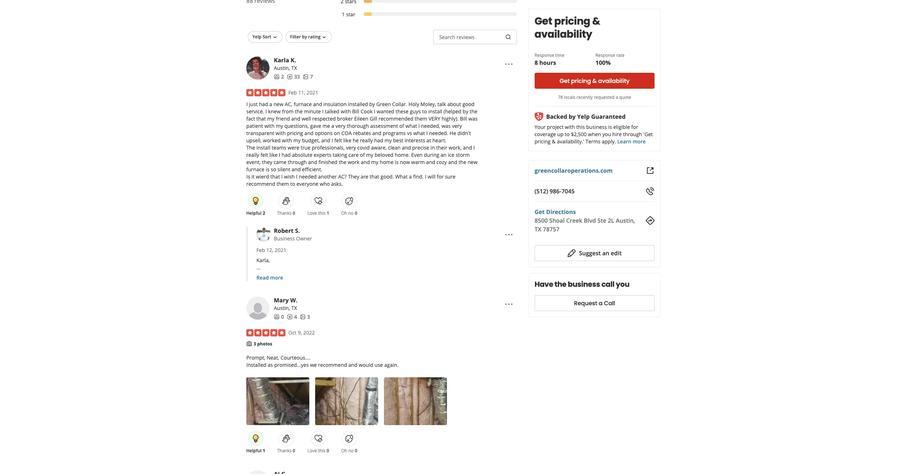 Task type: describe. For each thing, give the bounding box(es) containing it.
to down exceeded
[[283, 286, 288, 293]]

3 for 3 photos
[[254, 341, 256, 347]]

and up storm
[[463, 144, 472, 151]]

recommend inside the i just had a new ac, furnace and insulation installed by green collar. holy moley, talk about good service. i knew from the minute i talked with bill cook i wanted these guys to install (helped by the fact that my friend and well respected broker eileen gill recommended them very highly). bill was patient with my questions, gave me a very thorough assessment of what i needed, was very transparent with pricing and options on coa rebates and programs vs what i needed. he didn't upsell, worked with my budget, and i felt like he really had my best interests at heart. the install teams were true professionals, very covid aware, clean and precise in their work, and i really felt like i had absolute experts taking care of my beloved home. even during an ice storm event, they came through and finished the work and my home is now warm and cozy and the new furnace is so silent and efficient. is it wierd that i wish i needed another ac? they are that good. what a find. i will for sure recommend them to everyone who asks.
[[246, 180, 275, 187]]

talk
[[437, 101, 446, 107]]

1 horizontal spatial yelp
[[577, 113, 590, 121]]

get inside get pricing & availability
[[535, 14, 552, 28]]

16 camera v2 image
[[246, 341, 252, 346]]

thanks 0 for 1
[[277, 448, 295, 454]]

tx for karla k.
[[291, 64, 297, 71]]

1 horizontal spatial was
[[468, 115, 478, 122]]

during
[[424, 151, 439, 158]]

get pricing & availability inside button
[[560, 77, 629, 85]]

interests
[[405, 137, 425, 144]]

through inside the i just had a new ac, furnace and insulation installed by green collar. holy moley, talk about good service. i knew from the minute i talked with bill cook i wanted these guys to install (helped by the fact that my friend and well respected broker eileen gill recommended them very highly). bill was patient with my questions, gave me a very thorough assessment of what i needed, was very transparent with pricing and options on coa rebates and programs vs what i needed. he didn't upsell, worked with my budget, and i felt like he really had my best interests at heart. the install teams were true professionals, very covid aware, clean and precise in their work, and i really felt like i had absolute experts taking care of my beloved home. even during an ice storm event, they came through and finished the work and my home is now warm and cozy and the new furnace is so silent and efficient. is it wierd that i wish i needed another ac? they are that good. what a find. i will for sure recommend them to everyone who asks.
[[288, 159, 307, 165]]

wish
[[284, 173, 295, 180]]

reviews element for w.
[[287, 313, 297, 320]]

12,
[[266, 247, 273, 253]]

come
[[443, 271, 456, 278]]

locals
[[564, 94, 575, 100]]

moley,
[[420, 101, 436, 107]]

service.
[[246, 108, 264, 115]]

feb for feb 12, 2021
[[256, 247, 265, 253]]

at
[[426, 137, 431, 144]]

hours
[[539, 59, 556, 67]]

0 horizontal spatial that
[[256, 115, 266, 122]]

& inside get pricing & availability
[[592, 14, 600, 28]]

a up knew
[[269, 101, 272, 107]]

and down the assessment
[[372, 130, 381, 136]]

time
[[555, 52, 564, 58]]

care inside the wow, i love your comment about wanting another hvac installation so we can come back out!! so delighted to hear we exceeded your expectations. please let us know if you need anything else. and tell your friends, we would love to help them as well, take care - alison scott
[[345, 286, 355, 293]]

terms
[[586, 138, 600, 145]]

beloved
[[375, 151, 393, 158]]

i left wish on the left of the page
[[281, 173, 283, 180]]

about inside the wow, i love your comment about wanting another hvac installation so we can come back out!! so delighted to hear we exceeded your expectations. please let us know if you need anything else. and tell your friends, we would love to help them as well, take care - alison scott
[[321, 271, 334, 278]]

ac,
[[285, 101, 292, 107]]

photos element for karla k.
[[303, 73, 313, 80]]

2 vertical spatial 1
[[263, 448, 265, 454]]

i up respected
[[322, 108, 324, 115]]

blvd
[[584, 217, 596, 225]]

8500
[[535, 217, 548, 225]]

when
[[588, 131, 601, 138]]

by down good
[[463, 108, 468, 115]]

a left the quote
[[616, 94, 618, 100]]

austin, for karla k.
[[274, 64, 290, 71]]

i left will
[[425, 173, 426, 180]]

out!!
[[469, 271, 480, 278]]

16 chevron down v2 image
[[321, 34, 327, 40]]

1 vertical spatial 1
[[327, 210, 329, 216]]

2 horizontal spatial that
[[370, 173, 379, 180]]

home
[[380, 159, 393, 165]]

options
[[315, 130, 333, 136]]

78757
[[543, 225, 559, 233]]

the down storm
[[459, 159, 466, 165]]

2 horizontal spatial had
[[374, 137, 383, 144]]

9,
[[298, 329, 302, 336]]

helpful for helpful 2
[[246, 210, 262, 216]]

1 horizontal spatial that
[[270, 173, 280, 180]]

by right backed
[[569, 113, 576, 121]]

my down knew
[[267, 115, 274, 122]]

wow,
[[256, 271, 269, 278]]

ste
[[597, 217, 606, 225]]

wanting
[[336, 271, 355, 278]]

11,
[[298, 89, 305, 96]]

guaranteed
[[591, 113, 626, 121]]

cozy
[[436, 159, 447, 165]]

with inside your project with this business is eligible for coverage up to $2,500 when you hire through 'get pricing & availability.' terms apply.
[[565, 124, 575, 130]]

and up wish on the left of the page
[[292, 166, 301, 173]]

friends element for karla k.
[[274, 73, 284, 80]]

i up the professionals,
[[332, 137, 333, 144]]

vs
[[407, 130, 412, 136]]

2 horizontal spatial you
[[616, 279, 629, 289]]

response for 100%
[[596, 52, 615, 58]]

1 vertical spatial what
[[413, 130, 425, 136]]

oh no 0 for love this 1
[[341, 210, 357, 216]]

1 vertical spatial like
[[269, 151, 278, 158]]

upsell,
[[246, 137, 262, 144]]

to right delighted
[[512, 271, 517, 278]]

suggest an edit button
[[535, 245, 655, 261]]

1 horizontal spatial had
[[282, 151, 291, 158]]

we down delighted
[[502, 278, 509, 285]]

respected
[[312, 115, 336, 122]]

ac?
[[338, 173, 347, 180]]

love this 1
[[307, 210, 329, 216]]

1 horizontal spatial install
[[428, 108, 442, 115]]

1 horizontal spatial is
[[395, 159, 398, 165]]

i up gill
[[374, 108, 375, 115]]

read more
[[256, 274, 283, 281]]

business
[[274, 235, 295, 242]]

1 vertical spatial was
[[441, 122, 451, 129]]

insulation
[[323, 101, 347, 107]]

2 horizontal spatial your
[[471, 278, 482, 285]]

1 horizontal spatial felt
[[334, 137, 342, 144]]

and down options
[[321, 137, 330, 144]]

needed.
[[429, 130, 448, 136]]

else.
[[440, 278, 451, 285]]

100%
[[596, 59, 611, 67]]

this for 1
[[318, 210, 325, 216]]

no for 0
[[348, 448, 354, 454]]

2 horizontal spatial very
[[452, 122, 462, 129]]

16 photos v2 image for mary w.
[[300, 314, 306, 320]]

0 horizontal spatial of
[[360, 151, 365, 158]]

star
[[346, 11, 355, 18]]

aware,
[[371, 144, 387, 151]]

needed
[[299, 173, 317, 180]]

us
[[369, 278, 375, 285]]

1 horizontal spatial your
[[301, 278, 312, 285]]

helpful for helpful 1
[[246, 448, 262, 454]]

0 horizontal spatial your
[[284, 271, 295, 278]]

2 horizontal spatial 1
[[342, 11, 345, 18]]

and up efficient.
[[308, 159, 317, 165]]

i up at
[[426, 130, 428, 136]]

request
[[574, 299, 597, 307]]

0 horizontal spatial very
[[335, 122, 345, 129]]

take
[[333, 286, 344, 293]]

read more button
[[256, 274, 283, 281]]

business inside your project with this business is eligible for coverage up to $2,500 when you hire through 'get pricing & availability.' terms apply.
[[586, 124, 607, 130]]

1 horizontal spatial really
[[360, 137, 373, 144]]

questions,
[[284, 122, 309, 129]]

i left knew
[[265, 108, 267, 115]]

greencollaroperations.com
[[535, 167, 613, 175]]

and up home.
[[402, 144, 411, 151]]

as inside prompt,  neat, courteous.... installed as promised...yes we recommend and would use again.
[[268, 362, 273, 368]]

i inside the wow, i love your comment about wanting another hvac installation so we can come back out!! so delighted to hear we exceeded your expectations. please let us know if you need anything else. and tell your friends, we would love to help them as well, take care - alison scott
[[271, 271, 272, 278]]

with up broker
[[341, 108, 351, 115]]

0 vertical spatial bill
[[352, 108, 359, 115]]

the down good
[[470, 108, 477, 115]]

would inside the wow, i love your comment about wanting another hvac installation so we can come back out!! so delighted to hear we exceeded your expectations. please let us know if you need anything else. and tell your friends, we would love to help them as well, take care - alison scott
[[256, 286, 271, 293]]

1 horizontal spatial furnace
[[294, 101, 312, 107]]

i right work,
[[473, 144, 475, 151]]

backed
[[546, 113, 567, 121]]

(2 reactions) element
[[263, 210, 265, 216]]

get inside button
[[560, 77, 570, 85]]

patient
[[246, 122, 263, 129]]

sure
[[445, 173, 455, 180]]

0 vertical spatial what
[[405, 122, 417, 129]]

mary w. austin, tx
[[274, 296, 298, 311]]

0 vertical spatial of
[[399, 122, 404, 129]]

i up came
[[279, 151, 280, 158]]

another inside the i just had a new ac, furnace and insulation installed by green collar. holy moley, talk about good service. i knew from the minute i talked with bill cook i wanted these guys to install (helped by the fact that my friend and well respected broker eileen gill recommended them very highly). bill was patient with my questions, gave me a very thorough assessment of what i needed, was very transparent with pricing and options on coa rebates and programs vs what i needed. he didn't upsell, worked with my budget, and i felt like he really had my best interests at heart. the install teams were true professionals, very covid aware, clean and precise in their work, and i really felt like i had absolute experts taking care of my beloved home. even during an ice storm event, they came through and finished the work and my home is now warm and cozy and the new furnace is so silent and efficient. is it wierd that i wish i needed another ac? they are that good. what a find. i will for sure recommend them to everyone who asks.
[[318, 173, 337, 180]]

1 vertical spatial really
[[246, 151, 259, 158]]

0 horizontal spatial had
[[259, 101, 268, 107]]

wanted
[[377, 108, 394, 115]]

helpful 2
[[246, 210, 265, 216]]

home.
[[395, 151, 410, 158]]

who
[[320, 180, 330, 187]]

pricing inside the i just had a new ac, furnace and insulation installed by green collar. holy moley, talk about good service. i knew from the minute i talked with bill cook i wanted these guys to install (helped by the fact that my friend and well respected broker eileen gill recommended them very highly). bill was patient with my questions, gave me a very thorough assessment of what i needed, was very transparent with pricing and options on coa rebates and programs vs what i needed. he didn't upsell, worked with my budget, and i felt like he really had my best interests at heart. the install teams were true professionals, very covid aware, clean and precise in their work, and i really felt like i had absolute experts taking care of my beloved home. even during an ice storm event, they came through and finished the work and my home is now warm and cozy and the new furnace is so silent and efficient. is it wierd that i wish i needed another ac? they are that good. what a find. i will for sure recommend them to everyone who asks.
[[287, 130, 303, 136]]

exceeded
[[277, 278, 299, 285]]

0 horizontal spatial 2
[[263, 210, 265, 216]]

and up budget,
[[304, 130, 313, 136]]

gill
[[370, 115, 377, 122]]

rating
[[308, 34, 321, 40]]

didn't
[[457, 130, 471, 136]]

78
[[558, 94, 563, 100]]

and right work
[[361, 159, 370, 165]]

the
[[246, 144, 255, 151]]

up
[[557, 131, 563, 138]]

and inside prompt,  neat, courteous.... installed as promised...yes we recommend and would use again.
[[348, 362, 357, 368]]

about inside the i just had a new ac, furnace and insulation installed by green collar. holy moley, talk about good service. i knew from the minute i talked with bill cook i wanted these guys to install (helped by the fact that my friend and well respected broker eileen gill recommended them very highly). bill was patient with my questions, gave me a very thorough assessment of what i needed, was very transparent with pricing and options on coa rebates and programs vs what i needed. he didn't upsell, worked with my budget, and i felt like he really had my best interests at heart. the install teams were true professionals, very covid aware, clean and precise in their work, and i really felt like i had absolute experts taking care of my beloved home. even during an ice storm event, they came through and finished the work and my home is now warm and cozy and the new furnace is so silent and efficient. is it wierd that i wish i needed another ac? they are that good. what a find. i will for sure recommend them to everyone who asks.
[[447, 101, 461, 107]]

oh for 0
[[341, 448, 347, 454]]

with up worked
[[276, 130, 286, 136]]

a right me on the left top of the page
[[331, 122, 334, 129]]

oh no 0 for love this 0
[[341, 448, 357, 454]]

hear
[[256, 278, 267, 285]]

5 star rating image for mary w.
[[246, 329, 285, 336]]

feb for feb 11, 2021
[[288, 89, 297, 96]]

we up anything
[[425, 271, 432, 278]]

helpful 1
[[246, 448, 265, 454]]

silent
[[278, 166, 290, 173]]

availability inside get pricing & availability
[[535, 27, 592, 41]]

if
[[390, 278, 393, 285]]

karla,
[[256, 257, 270, 264]]

heart.
[[432, 137, 446, 144]]

reviews
[[457, 34, 474, 40]]

is inside your project with this business is eligible for coverage up to $2,500 when you hire through 'get pricing & availability.' terms apply.
[[608, 124, 612, 130]]

16 photos v2 image for karla k.
[[303, 74, 309, 80]]

1 horizontal spatial new
[[468, 159, 478, 165]]

would inside prompt,  neat, courteous.... installed as promised...yes we recommend and would use again.
[[359, 362, 373, 368]]

filter reviews by 1 star rating element
[[333, 11, 517, 18]]

my down covid
[[366, 151, 373, 158]]

menu image
[[504, 60, 513, 68]]

covid
[[357, 144, 370, 151]]

1 horizontal spatial like
[[343, 137, 351, 144]]

my up were
[[293, 137, 301, 144]]

well
[[302, 115, 311, 122]]

my down programs
[[385, 137, 392, 144]]

karla
[[274, 56, 289, 64]]

just
[[249, 101, 258, 107]]

0 vertical spatial love
[[273, 271, 283, 278]]

learn more
[[617, 138, 646, 145]]

another inside the wow, i love your comment about wanting another hvac installation so we can come back out!! so delighted to hear we exceeded your expectations. please let us know if you need anything else. and tell your friends, we would love to help them as well, take care - alison scott
[[356, 271, 375, 278]]

you inside the wow, i love your comment about wanting another hvac installation so we can come back out!! so delighted to hear we exceeded your expectations. please let us know if you need anything else. and tell your friends, we would love to help them as well, take care - alison scott
[[395, 278, 403, 285]]

0 horizontal spatial is
[[266, 166, 269, 173]]

by inside popup button
[[302, 34, 307, 40]]

1 vertical spatial felt
[[260, 151, 268, 158]]

is
[[246, 173, 250, 180]]

response for 8
[[535, 52, 554, 58]]

requested
[[594, 94, 615, 100]]

and up minute
[[313, 101, 322, 107]]

24 directions v2 image
[[646, 216, 655, 225]]

4
[[294, 313, 297, 320]]

we right hear
[[269, 278, 275, 285]]

love for love this 1
[[307, 210, 317, 216]]

i left just
[[246, 101, 248, 107]]

very
[[428, 115, 440, 122]]

oct
[[288, 329, 296, 336]]

and down ice
[[448, 159, 457, 165]]

1 vertical spatial furnace
[[246, 166, 264, 173]]

a inside button
[[599, 299, 603, 307]]

mary
[[274, 296, 289, 304]]

pricing inside button
[[571, 77, 591, 85]]

care inside the i just had a new ac, furnace and insulation installed by green collar. holy moley, talk about good service. i knew from the minute i talked with bill cook i wanted these guys to install (helped by the fact that my friend and well respected broker eileen gill recommended them very highly). bill was patient with my questions, gave me a very thorough assessment of what i needed, was very transparent with pricing and options on coa rebates and programs vs what i needed. he didn't upsell, worked with my budget, and i felt like he really had my best interests at heart. the install teams were true professionals, very covid aware, clean and precise in their work, and i really felt like i had absolute experts taking care of my beloved home. even during an ice storm event, they came through and finished the work and my home is now warm and cozy and the new furnace is so silent and efficient. is it wierd that i wish i needed another ac? they are that good. what a find. i will for sure recommend them to everyone who asks.
[[348, 151, 359, 158]]

to down moley,
[[422, 108, 427, 115]]

and
[[452, 278, 461, 285]]

1 vertical spatial love
[[272, 286, 282, 293]]

highly).
[[442, 115, 459, 122]]

an inside the i just had a new ac, furnace and insulation installed by green collar. holy moley, talk about good service. i knew from the minute i talked with bill cook i wanted these guys to install (helped by the fact that my friend and well respected broker eileen gill recommended them very highly). bill was patient with my questions, gave me a very thorough assessment of what i needed, was very transparent with pricing and options on coa rebates and programs vs what i needed. he didn't upsell, worked with my budget, and i felt like he really had my best interests at heart. the install teams were true professionals, very covid aware, clean and precise in their work, and i really felt like i had absolute experts taking care of my beloved home. even during an ice storm event, they came through and finished the work and my home is now warm and cozy and the new furnace is so silent and efficient. is it wierd that i wish i needed another ac? they are that good. what a find. i will for sure recommend them to everyone who asks.
[[441, 151, 447, 158]]

love for love this 0
[[307, 448, 317, 454]]

find.
[[413, 173, 424, 180]]

0 vertical spatial new
[[273, 101, 283, 107]]



Task type: locate. For each thing, give the bounding box(es) containing it.
w.
[[290, 296, 298, 304]]

them inside the wow, i love your comment about wanting another hvac installation so we can come back out!! so delighted to hear we exceeded your expectations. please let us know if you need anything else. and tell your friends, we would love to help them as well, take care - alison scott
[[301, 286, 314, 293]]

0 vertical spatial (1 reaction) element
[[327, 210, 329, 216]]

1 vertical spatial oh no 0
[[341, 448, 357, 454]]

16 chevron down v2 image
[[272, 34, 278, 40]]

search reviews
[[439, 34, 474, 40]]

16 friends v2 image for karla k.
[[274, 74, 280, 80]]

0 horizontal spatial 1
[[263, 448, 265, 454]]

edit
[[611, 249, 622, 257]]

install down worked
[[256, 144, 270, 151]]

2 horizontal spatial them
[[415, 115, 427, 122]]

asks.
[[331, 180, 343, 187]]

1 oh no 0 from the top
[[341, 210, 357, 216]]

0 horizontal spatial availability
[[535, 27, 592, 41]]

1 horizontal spatial for
[[631, 124, 638, 130]]

thanks for helpful 1
[[277, 448, 292, 454]]

2 vertical spatial this
[[318, 448, 325, 454]]

1 thanks from the top
[[277, 210, 292, 216]]

search
[[439, 34, 455, 40]]

1 oh from the top
[[341, 210, 347, 216]]

good.
[[381, 173, 394, 180]]

had up came
[[282, 151, 291, 158]]

1 friends element from the top
[[274, 73, 284, 80]]

event,
[[246, 159, 261, 165]]

1 response from the left
[[535, 52, 554, 58]]

2021 for feb 11, 2021
[[307, 89, 318, 96]]

now
[[400, 159, 410, 165]]

my
[[267, 115, 274, 122], [276, 122, 283, 129], [293, 137, 301, 144], [385, 137, 392, 144], [366, 151, 373, 158], [371, 159, 378, 165]]

1 vertical spatial 16 photos v2 image
[[300, 314, 306, 320]]

2 love from the top
[[307, 448, 317, 454]]

the up well
[[295, 108, 303, 115]]

0 horizontal spatial new
[[273, 101, 283, 107]]

1 vertical spatial austin,
[[616, 217, 635, 225]]

felt down the on
[[334, 137, 342, 144]]

2 oh no 0 from the top
[[341, 448, 357, 454]]

(1 reaction) element for love this 1
[[327, 210, 329, 216]]

business up request
[[568, 279, 600, 289]]

rate
[[616, 52, 624, 58]]

1 vertical spatial through
[[288, 159, 307, 165]]

knew
[[268, 108, 281, 115]]

prompt,  neat, courteous.... installed as promised...yes we recommend and would use again.
[[246, 354, 398, 368]]

menu image
[[504, 230, 513, 239], [504, 300, 513, 308]]

wierd
[[256, 173, 269, 180]]

with up were
[[282, 137, 292, 144]]

them right help
[[301, 286, 314, 293]]

2 thanks from the top
[[277, 448, 292, 454]]

are
[[361, 173, 368, 180]]

0 horizontal spatial as
[[268, 362, 273, 368]]

1 vertical spatial availability
[[598, 77, 629, 85]]

0 vertical spatial would
[[256, 286, 271, 293]]

2 reviews element from the top
[[287, 313, 297, 320]]

(0 reactions) element
[[293, 210, 295, 216], [355, 210, 357, 216], [293, 448, 295, 454], [327, 448, 329, 454], [355, 448, 357, 454]]

photos element containing 7
[[303, 73, 313, 80]]

green
[[376, 101, 391, 107]]

2 5 star rating image from the top
[[246, 329, 285, 336]]

(helped
[[444, 108, 461, 115]]

tx inside get directions 8500 shoal creek blvd ste 2l austin, tx 78757
[[535, 225, 541, 233]]

0 inside 'friends' element
[[281, 313, 284, 320]]

by
[[302, 34, 307, 40], [369, 101, 375, 107], [463, 108, 468, 115], [569, 113, 576, 121]]

3 for 3
[[307, 313, 310, 320]]

felt up the they
[[260, 151, 268, 158]]

had right just
[[259, 101, 268, 107]]

would down hear
[[256, 286, 271, 293]]

an left edit
[[602, 249, 609, 257]]

1 no from the top
[[348, 210, 354, 216]]

oh no 0
[[341, 210, 357, 216], [341, 448, 357, 454]]

new up knew
[[273, 101, 283, 107]]

feb 12, 2021
[[256, 247, 286, 253]]

photo of karla k. image
[[246, 56, 269, 80]]

my down friend
[[276, 122, 283, 129]]

16 review v2 image for k.
[[287, 74, 293, 80]]

prompt,
[[246, 354, 265, 361]]

response inside response time 8 hours
[[535, 52, 554, 58]]

thanks 0 right helpful 1
[[277, 448, 295, 454]]

me
[[322, 122, 330, 129]]

16 review v2 image for w.
[[287, 314, 293, 320]]

$2,500
[[571, 131, 587, 138]]

furnace down the event,
[[246, 166, 264, 173]]

response rate 100%
[[596, 52, 624, 67]]

for inside your project with this business is eligible for coverage up to $2,500 when you hire through 'get pricing & availability.' terms apply.
[[631, 124, 638, 130]]

0 horizontal spatial recommend
[[246, 180, 275, 187]]

they
[[348, 173, 359, 180]]

friends element
[[274, 73, 284, 80], [274, 313, 284, 320]]

1 horizontal spatial about
[[447, 101, 461, 107]]

0 vertical spatial had
[[259, 101, 268, 107]]

2 thanks 0 from the top
[[277, 448, 295, 454]]

absolute
[[292, 151, 312, 158]]

1 horizontal spatial another
[[356, 271, 375, 278]]

1 16 friends v2 image from the top
[[274, 74, 280, 80]]

thanks 0 for 2
[[277, 210, 295, 216]]

with up $2,500
[[565, 124, 575, 130]]

new down storm
[[468, 159, 478, 165]]

1 horizontal spatial response
[[596, 52, 615, 58]]

0 horizontal spatial (1 reaction) element
[[263, 448, 265, 454]]

reviews element containing 4
[[287, 313, 297, 320]]

2 up photo of robert s.
[[263, 210, 265, 216]]

0 horizontal spatial bill
[[352, 108, 359, 115]]

16 photos v2 image left 7 at left
[[303, 74, 309, 80]]

that down silent
[[270, 173, 280, 180]]

with up the "transparent"
[[264, 122, 275, 129]]

pricing inside get pricing & availability
[[554, 14, 590, 28]]

austin, for mary w.
[[274, 305, 290, 311]]

the down taking
[[339, 159, 346, 165]]

photos element for mary w.
[[300, 313, 310, 320]]

get pricing & availability up 78 locals recently requested a quote
[[560, 77, 629, 85]]

thorough
[[347, 122, 369, 129]]

0 vertical spatial felt
[[334, 137, 342, 144]]

budget,
[[302, 137, 320, 144]]

response
[[535, 52, 554, 58], [596, 52, 615, 58]]

so
[[481, 271, 487, 278]]

an inside button
[[602, 249, 609, 257]]

you
[[602, 131, 611, 138], [395, 278, 403, 285], [616, 279, 629, 289]]

is down the they
[[266, 166, 269, 173]]

pricing down coverage
[[535, 138, 551, 145]]

holy
[[409, 101, 419, 107]]

availability inside button
[[598, 77, 629, 85]]

2021 for feb 12, 2021
[[275, 247, 286, 253]]

1 vertical spatial thanks
[[277, 448, 292, 454]]

get inside get directions 8500 shoal creek blvd ste 2l austin, tx 78757
[[535, 208, 545, 216]]

the right have
[[555, 279, 566, 289]]

by right filter
[[302, 34, 307, 40]]

tx inside karla k. austin, tx
[[291, 64, 297, 71]]

this for 0
[[318, 448, 325, 454]]

0 horizontal spatial them
[[277, 180, 289, 187]]

yelp up $2,500
[[577, 113, 590, 121]]

1 horizontal spatial an
[[602, 249, 609, 257]]

k.
[[291, 56, 296, 64]]

3 inside "photos" element
[[307, 313, 310, 320]]

with
[[341, 108, 351, 115], [264, 122, 275, 129], [565, 124, 575, 130], [276, 130, 286, 136], [282, 137, 292, 144]]

very up the on
[[335, 122, 345, 129]]

1 horizontal spatial 3
[[307, 313, 310, 320]]

recommend
[[246, 180, 275, 187], [318, 362, 347, 368]]

best
[[393, 137, 403, 144]]

0 horizontal spatial about
[[321, 271, 334, 278]]

0 vertical spatial helpful
[[246, 210, 262, 216]]

1 vertical spatial this
[[318, 210, 325, 216]]

so inside the i just had a new ac, furnace and insulation installed by green collar. holy moley, talk about good service. i knew from the minute i talked with bill cook i wanted these guys to install (helped by the fact that my friend and well respected broker eileen gill recommended them very highly). bill was patient with my questions, gave me a very thorough assessment of what i needed, was very transparent with pricing and options on coa rebates and programs vs what i needed. he didn't upsell, worked with my budget, and i felt like he really had my best interests at heart. the install teams were true professionals, very covid aware, clean and precise in their work, and i really felt like i had absolute experts taking care of my beloved home. even during an ice storm event, they came through and finished the work and my home is now warm and cozy and the new furnace is so silent and efficient. is it wierd that i wish i needed another ac? they are that good. what a find. i will for sure recommend them to everyone who asks.
[[271, 166, 276, 173]]

2 menu image from the top
[[504, 300, 513, 308]]

(1 reaction) element
[[327, 210, 329, 216], [263, 448, 265, 454]]

0 horizontal spatial response
[[535, 52, 554, 58]]

24 phone v2 image
[[646, 187, 655, 196]]

cook
[[361, 108, 373, 115]]

delighted
[[488, 271, 511, 278]]

0 vertical spatial another
[[318, 173, 337, 180]]

2021 right 12,
[[275, 247, 286, 253]]

tx down 'w.'
[[291, 305, 297, 311]]

& inside your project with this business is eligible for coverage up to $2,500 when you hire through 'get pricing & availability.' terms apply.
[[552, 138, 556, 145]]

get pricing & availability
[[535, 14, 600, 41], [560, 77, 629, 85]]

so up anything
[[418, 271, 423, 278]]

feb left 11,
[[288, 89, 297, 96]]

1 vertical spatial photos element
[[300, 313, 310, 320]]

for inside the i just had a new ac, furnace and insulation installed by green collar. holy moley, talk about good service. i knew from the minute i talked with bill cook i wanted these guys to install (helped by the fact that my friend and well respected broker eileen gill recommended them very highly). bill was patient with my questions, gave me a very thorough assessment of what i needed, was very transparent with pricing and options on coa rebates and programs vs what i needed. he didn't upsell, worked with my budget, and i felt like he really had my best interests at heart. the install teams were true professionals, very covid aware, clean and precise in their work, and i really felt like i had absolute experts taking care of my beloved home. even during an ice storm event, they came through and finished the work and my home is now warm and cozy and the new furnace is so silent and efficient. is it wierd that i wish i needed another ac? they are that good. what a find. i will for sure recommend them to everyone who asks.
[[437, 173, 444, 180]]

1 5 star rating image from the top
[[246, 89, 285, 96]]

friends element down mary w. austin, tx
[[274, 313, 284, 320]]

0 vertical spatial friends element
[[274, 73, 284, 80]]

that
[[256, 115, 266, 122], [270, 173, 280, 180], [370, 173, 379, 180]]

0 vertical spatial 2021
[[307, 89, 318, 96]]

0 vertical spatial was
[[468, 115, 478, 122]]

an down 'their'
[[441, 151, 447, 158]]

them down wish on the left of the page
[[277, 180, 289, 187]]

recommend inside prompt,  neat, courteous.... installed as promised...yes we recommend and would use again.
[[318, 362, 347, 368]]

to inside your project with this business is eligible for coverage up to $2,500 when you hire through 'get pricing & availability.' terms apply.
[[565, 131, 570, 138]]

for right will
[[437, 173, 444, 180]]

like down the teams
[[269, 151, 278, 158]]

austin, inside get directions 8500 shoal creek blvd ste 2l austin, tx 78757
[[616, 217, 635, 225]]

feb
[[288, 89, 297, 96], [256, 247, 265, 253]]

0 vertical spatial an
[[441, 151, 447, 158]]

1 horizontal spatial recommend
[[318, 362, 347, 368]]

0 vertical spatial oh
[[341, 210, 347, 216]]

talked
[[325, 108, 339, 115]]

0 vertical spatial care
[[348, 151, 359, 158]]

yelp left "sort"
[[252, 34, 261, 40]]

1 vertical spatial 3
[[254, 341, 256, 347]]

1 star
[[342, 11, 355, 18]]

16 friends v2 image
[[274, 74, 280, 80], [274, 314, 280, 320]]

get
[[535, 14, 552, 28], [560, 77, 570, 85], [535, 208, 545, 216]]

2 vertical spatial them
[[301, 286, 314, 293]]

robert
[[274, 227, 294, 235]]

work,
[[449, 144, 462, 151]]

yelp inside dropdown button
[[252, 34, 261, 40]]

2 vertical spatial tx
[[291, 305, 297, 311]]

no for 1
[[348, 210, 354, 216]]

3 right 4
[[307, 313, 310, 320]]

1 horizontal spatial 2
[[281, 73, 284, 80]]

recommended
[[379, 115, 413, 122]]

0 horizontal spatial 3
[[254, 341, 256, 347]]

1 horizontal spatial bill
[[460, 115, 467, 122]]

5 star rating image for karla k.
[[246, 89, 285, 96]]

1 vertical spatial install
[[256, 144, 270, 151]]

0 vertical spatial austin,
[[274, 64, 290, 71]]

ice
[[448, 151, 454, 158]]

1 horizontal spatial very
[[346, 144, 356, 151]]

this
[[576, 124, 585, 130], [318, 210, 325, 216], [318, 448, 325, 454]]

more for read more
[[270, 274, 283, 281]]

friends element down karla k. austin, tx
[[274, 73, 284, 80]]

you right call
[[616, 279, 629, 289]]

1 menu image from the top
[[504, 230, 513, 239]]

again.
[[384, 362, 398, 368]]

i
[[418, 122, 420, 129]]

i right wish on the left of the page
[[296, 173, 297, 180]]

care
[[348, 151, 359, 158], [345, 286, 355, 293]]

hire
[[612, 131, 622, 138]]

availability up requested
[[598, 77, 629, 85]]

0 horizontal spatial was
[[441, 122, 451, 129]]

2 friends element from the top
[[274, 313, 284, 320]]

2 oh from the top
[[341, 448, 347, 454]]

for right eligible
[[631, 124, 638, 130]]

anything
[[418, 278, 439, 285]]

1 reviews element from the top
[[287, 73, 300, 80]]

very down he
[[346, 144, 356, 151]]

austin, inside mary w. austin, tx
[[274, 305, 290, 311]]

really up the event,
[[246, 151, 259, 158]]

austin, inside karla k. austin, tx
[[274, 64, 290, 71]]

2 down karla k. austin, tx
[[281, 73, 284, 80]]

16 review v2 image
[[287, 74, 293, 80], [287, 314, 293, 320]]

more inside dropdown button
[[270, 274, 283, 281]]

2
[[281, 73, 284, 80], [263, 210, 265, 216]]

get pricing & availability button
[[535, 73, 655, 89]]

16 review v2 image left 4
[[287, 314, 293, 320]]

filter by rating button
[[285, 31, 332, 43]]

through up learn more link
[[623, 131, 642, 138]]

  text field
[[433, 30, 517, 44]]

1 vertical spatial 5 star rating image
[[246, 329, 285, 336]]

5 star rating image up just
[[246, 89, 285, 96]]

photos
[[257, 341, 272, 347]]

furnace down feb 11, 2021
[[294, 101, 312, 107]]

they
[[262, 159, 272, 165]]

reviews element down karla k. austin, tx
[[287, 73, 300, 80]]

1 vertical spatial 2021
[[275, 247, 286, 253]]

0 vertical spatial thanks
[[277, 210, 292, 216]]

tx down 8500
[[535, 225, 541, 233]]

1 vertical spatial &
[[592, 77, 597, 85]]

efficient.
[[302, 166, 322, 173]]

as left well,
[[315, 286, 320, 293]]

through
[[623, 131, 642, 138], [288, 159, 307, 165]]

was down highly).
[[441, 122, 451, 129]]

friends element containing 2
[[274, 73, 284, 80]]

oct 9, 2022
[[288, 329, 315, 336]]

1 vertical spatial business
[[568, 279, 600, 289]]

1 horizontal spatial of
[[399, 122, 404, 129]]

1 vertical spatial love
[[307, 448, 317, 454]]

this inside your project with this business is eligible for coverage up to $2,500 when you hire through 'get pricing & availability.' terms apply.
[[576, 124, 585, 130]]

like
[[343, 137, 351, 144], [269, 151, 278, 158]]

photo of robert s. image
[[256, 227, 271, 242]]

2021 right 11,
[[307, 89, 318, 96]]

1 vertical spatial is
[[395, 159, 398, 165]]

1 horizontal spatial (1 reaction) element
[[327, 210, 329, 216]]

& inside button
[[592, 77, 597, 85]]

friend
[[276, 115, 290, 122]]

clean
[[388, 144, 401, 151]]

1 helpful from the top
[[246, 210, 262, 216]]

2 vertical spatial austin,
[[274, 305, 290, 311]]

986-
[[550, 187, 561, 195]]

we inside prompt,  neat, courteous.... installed as promised...yes we recommend and would use again.
[[310, 362, 317, 368]]

1 horizontal spatial you
[[602, 131, 611, 138]]

response inside "response rate 100%"
[[596, 52, 615, 58]]

0 vertical spatial get pricing & availability
[[535, 14, 600, 41]]

new
[[273, 101, 283, 107], [468, 159, 478, 165]]

search image
[[505, 34, 511, 40]]

tell
[[463, 278, 470, 285]]

2l
[[608, 217, 614, 225]]

1 thanks 0 from the top
[[277, 210, 295, 216]]

1 horizontal spatial them
[[301, 286, 314, 293]]

3 right 16 camera v2 image on the left bottom
[[254, 341, 256, 347]]

transparent
[[246, 130, 274, 136]]

1 vertical spatial 16 friends v2 image
[[274, 314, 280, 320]]

well,
[[322, 286, 332, 293]]

reviews element for k.
[[287, 73, 300, 80]]

16 photos v2 image
[[303, 74, 309, 80], [300, 314, 306, 320]]

request a call
[[574, 299, 615, 307]]

1 vertical spatial get pricing & availability
[[560, 77, 629, 85]]

and down during
[[426, 159, 435, 165]]

of
[[399, 122, 404, 129], [360, 151, 365, 158]]

0 vertical spatial more
[[633, 138, 646, 145]]

0 vertical spatial photos element
[[303, 73, 313, 80]]

0 vertical spatial feb
[[288, 89, 297, 96]]

more
[[633, 138, 646, 145], [270, 274, 283, 281]]

2 inside 'friends' element
[[281, 73, 284, 80]]

24 pencil v2 image
[[567, 249, 576, 258]]

photos element
[[303, 73, 313, 80], [300, 313, 310, 320]]

1 vertical spatial of
[[360, 151, 365, 158]]

0 vertical spatial thanks 0
[[277, 210, 295, 216]]

from
[[282, 108, 294, 115]]

0 horizontal spatial furnace
[[246, 166, 264, 173]]

filter by rating
[[290, 34, 321, 40]]

friends element containing 0
[[274, 313, 284, 320]]

reviews element
[[287, 73, 300, 80], [287, 313, 297, 320]]

1 vertical spatial an
[[602, 249, 609, 257]]

by up the "cook"
[[369, 101, 375, 107]]

oh no 0 right love this 0
[[341, 448, 357, 454]]

you right if
[[395, 278, 403, 285]]

1 16 review v2 image from the top
[[287, 74, 293, 80]]

thanks for helpful 2
[[277, 210, 292, 216]]

2 response from the left
[[596, 52, 615, 58]]

5 star rating image
[[246, 89, 285, 96], [246, 329, 285, 336]]

(1 reaction) element for helpful 1
[[263, 448, 265, 454]]

filter
[[290, 34, 301, 40]]

1 love from the top
[[307, 210, 317, 216]]

pricing inside your project with this business is eligible for coverage up to $2,500 when you hire through 'get pricing & availability.' terms apply.
[[535, 138, 551, 145]]

0 vertical spatial about
[[447, 101, 461, 107]]

more for learn more
[[633, 138, 646, 145]]

24 external link v2 image
[[646, 166, 655, 175]]

photos element right 33
[[303, 73, 313, 80]]

need
[[405, 278, 417, 285]]

0 vertical spatial is
[[608, 124, 612, 130]]

1 horizontal spatial availability
[[598, 77, 629, 85]]

of down recommended
[[399, 122, 404, 129]]

2 16 review v2 image from the top
[[287, 314, 293, 320]]

reviews element containing 33
[[287, 73, 300, 80]]

and up questions,
[[291, 115, 300, 122]]

back
[[457, 271, 468, 278]]

3
[[307, 313, 310, 320], [254, 341, 256, 347]]

to down wish on the left of the page
[[290, 180, 295, 187]]

0 vertical spatial availability
[[535, 27, 592, 41]]

0 horizontal spatial 2021
[[275, 247, 286, 253]]

get directions link
[[535, 208, 576, 216]]

0 horizontal spatial felt
[[260, 151, 268, 158]]

16 friends v2 image down karla k. austin, tx
[[274, 74, 280, 80]]

my down beloved
[[371, 159, 378, 165]]

so inside the wow, i love your comment about wanting another hvac installation so we can come back out!! so delighted to hear we exceeded your expectations. please let us know if you need anything else. and tell your friends, we would love to help them as well, take care - alison scott
[[418, 271, 423, 278]]

1 horizontal spatial 2021
[[307, 89, 318, 96]]

1 vertical spatial them
[[277, 180, 289, 187]]

0 vertical spatial as
[[315, 286, 320, 293]]

what down i
[[413, 130, 425, 136]]

0 horizontal spatial more
[[270, 274, 283, 281]]

0 vertical spatial &
[[592, 14, 600, 28]]

tx for mary w.
[[291, 305, 297, 311]]

through inside your project with this business is eligible for coverage up to $2,500 when you hire through 'get pricing & availability.' terms apply.
[[623, 131, 642, 138]]

2 helpful from the top
[[246, 448, 262, 454]]

1 vertical spatial thanks 0
[[277, 448, 295, 454]]

16 friends v2 image for mary w.
[[274, 314, 280, 320]]

0 vertical spatial 16 review v2 image
[[287, 74, 293, 80]]

oh for 1
[[341, 210, 347, 216]]

3 photos
[[254, 341, 272, 347]]

so down the they
[[271, 166, 276, 173]]

care up work
[[348, 151, 359, 158]]

1 vertical spatial more
[[270, 274, 283, 281]]

1
[[342, 11, 345, 18], [327, 210, 329, 216], [263, 448, 265, 454]]

install up very
[[428, 108, 442, 115]]

photo of mary w. image
[[246, 297, 269, 320]]

no right love this 0
[[348, 448, 354, 454]]

a left the find.
[[409, 173, 412, 180]]

more right wow,
[[270, 274, 283, 281]]

broker
[[337, 115, 353, 122]]

2 16 friends v2 image from the top
[[274, 314, 280, 320]]

availability up time
[[535, 27, 592, 41]]

guys
[[410, 108, 421, 115]]

photos element containing 3
[[300, 313, 310, 320]]

you inside your project with this business is eligible for coverage up to $2,500 when you hire through 'get pricing & availability.' terms apply.
[[602, 131, 611, 138]]

as inside the wow, i love your comment about wanting another hvac installation so we can come back out!! so delighted to hear we exceeded your expectations. please let us know if you need anything else. and tell your friends, we would love to help them as well, take care - alison scott
[[315, 286, 320, 293]]

1 vertical spatial as
[[268, 362, 273, 368]]

what up vs
[[405, 122, 417, 129]]

help
[[290, 286, 300, 293]]

tx inside mary w. austin, tx
[[291, 305, 297, 311]]

feb left 12,
[[256, 247, 265, 253]]

quote
[[619, 94, 631, 100]]

2 no from the top
[[348, 448, 354, 454]]

filter reviews by 2 stars rating element
[[333, 0, 517, 5]]

had up aware, on the top left of page
[[374, 137, 383, 144]]

friends element for mary w.
[[274, 313, 284, 320]]

0 vertical spatial 16 photos v2 image
[[303, 74, 309, 80]]



Task type: vqa. For each thing, say whether or not it's contained in the screenshot.
through within the Your project with this business is eligible for coverage up to $2,500 when you hire through 'Get pricing & availability.' Terms apply.
yes



